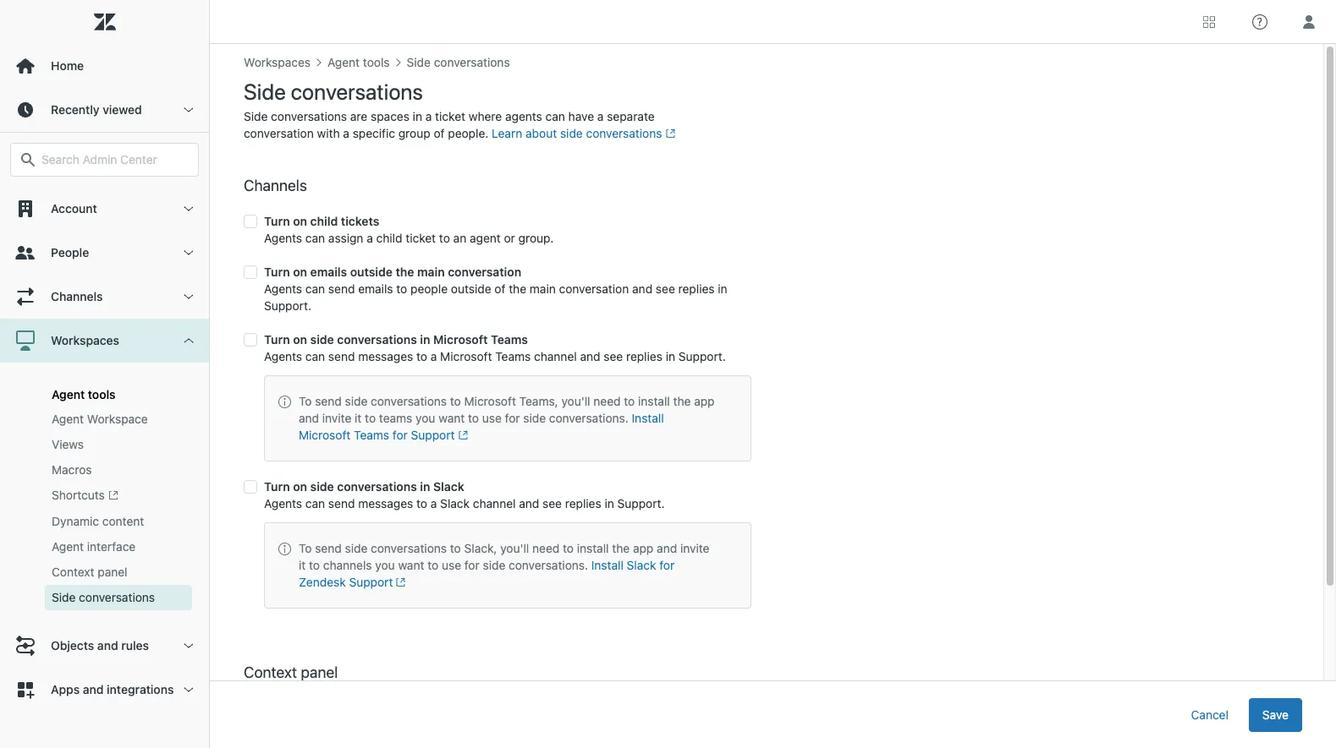 Task type: describe. For each thing, give the bounding box(es) containing it.
cancel button
[[1177, 698, 1242, 732]]

shortcuts link
[[45, 483, 192, 510]]

account button
[[0, 187, 209, 231]]

agent for agent tools
[[52, 388, 85, 402]]

views element
[[52, 437, 84, 454]]

and for objects
[[97, 639, 118, 653]]

shortcuts
[[52, 488, 105, 503]]

tree inside the primary element
[[0, 187, 209, 713]]

dynamic content
[[52, 515, 144, 529]]

dynamic content element
[[52, 514, 144, 531]]

interface
[[87, 540, 136, 554]]

tree item inside the primary element
[[0, 319, 209, 625]]

apps and integrations
[[51, 683, 174, 697]]

macros link
[[45, 458, 192, 483]]

and for apps
[[83, 683, 104, 697]]

integrations
[[107, 683, 174, 697]]

rules
[[121, 639, 149, 653]]

account
[[51, 201, 97, 216]]

context panel
[[52, 565, 127, 580]]

agent interface link
[[45, 535, 192, 560]]

viewed
[[103, 102, 142, 117]]

channels button
[[0, 275, 209, 319]]

conversations
[[79, 591, 155, 605]]

side
[[52, 591, 76, 605]]

people button
[[0, 231, 209, 275]]

save
[[1262, 708, 1289, 722]]

views
[[52, 437, 84, 452]]

agent for agent interface
[[52, 540, 84, 554]]

recently viewed
[[51, 102, 142, 117]]

workspaces
[[51, 333, 119, 348]]

macros element
[[52, 462, 92, 479]]

recently
[[51, 102, 100, 117]]

shortcuts element
[[52, 487, 118, 505]]

workspaces button
[[0, 319, 209, 363]]

workspace
[[87, 412, 148, 426]]

context panel link
[[45, 560, 192, 586]]

help image
[[1252, 14, 1268, 29]]

home
[[51, 58, 84, 73]]

primary element
[[0, 0, 210, 749]]



Task type: locate. For each thing, give the bounding box(es) containing it.
apps
[[51, 683, 80, 697]]

content
[[102, 515, 144, 529]]

3 agent from the top
[[52, 540, 84, 554]]

tree item containing workspaces
[[0, 319, 209, 625]]

agent
[[52, 388, 85, 402], [52, 412, 84, 426], [52, 540, 84, 554]]

agent tools
[[52, 388, 115, 402]]

objects and rules button
[[0, 625, 209, 669]]

workspaces group
[[0, 363, 209, 625]]

1 agent from the top
[[52, 388, 85, 402]]

and left rules
[[97, 639, 118, 653]]

agent up context
[[52, 540, 84, 554]]

dynamic
[[52, 515, 99, 529]]

agent workspace element
[[52, 411, 148, 428]]

context panel element
[[52, 565, 127, 582]]

side conversations
[[52, 591, 155, 605]]

tools
[[88, 388, 115, 402]]

zendesk products image
[[1203, 16, 1215, 27]]

context
[[52, 565, 94, 580]]

and
[[97, 639, 118, 653], [83, 683, 104, 697]]

cancel
[[1191, 708, 1229, 722]]

objects
[[51, 639, 94, 653]]

channels
[[51, 289, 103, 304]]

1 vertical spatial and
[[83, 683, 104, 697]]

side conversations element
[[52, 590, 155, 607]]

2 vertical spatial agent
[[52, 540, 84, 554]]

agent interface
[[52, 540, 136, 554]]

none search field inside the primary element
[[2, 143, 207, 177]]

apps and integrations button
[[0, 669, 209, 713]]

2 agent from the top
[[52, 412, 84, 426]]

people
[[51, 245, 89, 260]]

home button
[[0, 44, 209, 88]]

and inside objects and rules dropdown button
[[97, 639, 118, 653]]

panel
[[98, 565, 127, 580]]

and right apps at the bottom left
[[83, 683, 104, 697]]

macros
[[52, 463, 92, 477]]

views link
[[45, 432, 192, 458]]

agent interface element
[[52, 539, 136, 556]]

agent up views
[[52, 412, 84, 426]]

tree item
[[0, 319, 209, 625]]

agent workspace
[[52, 412, 148, 426]]

agent left "tools"
[[52, 388, 85, 402]]

tree
[[0, 187, 209, 713]]

user menu image
[[1298, 11, 1320, 33]]

side conversations link
[[45, 586, 192, 611]]

None search field
[[2, 143, 207, 177]]

1 vertical spatial agent
[[52, 412, 84, 426]]

recently viewed button
[[0, 88, 209, 132]]

agent tools element
[[52, 388, 115, 402]]

objects and rules
[[51, 639, 149, 653]]

agent workspace link
[[45, 407, 192, 432]]

and inside apps and integrations dropdown button
[[83, 683, 104, 697]]

Search Admin Center field
[[41, 152, 188, 168]]

0 vertical spatial agent
[[52, 388, 85, 402]]

0 vertical spatial and
[[97, 639, 118, 653]]

tree containing account
[[0, 187, 209, 713]]

agent for agent workspace
[[52, 412, 84, 426]]

save button
[[1249, 698, 1302, 732]]

dynamic content link
[[45, 510, 192, 535]]



Task type: vqa. For each thing, say whether or not it's contained in the screenshot.
tree item
yes



